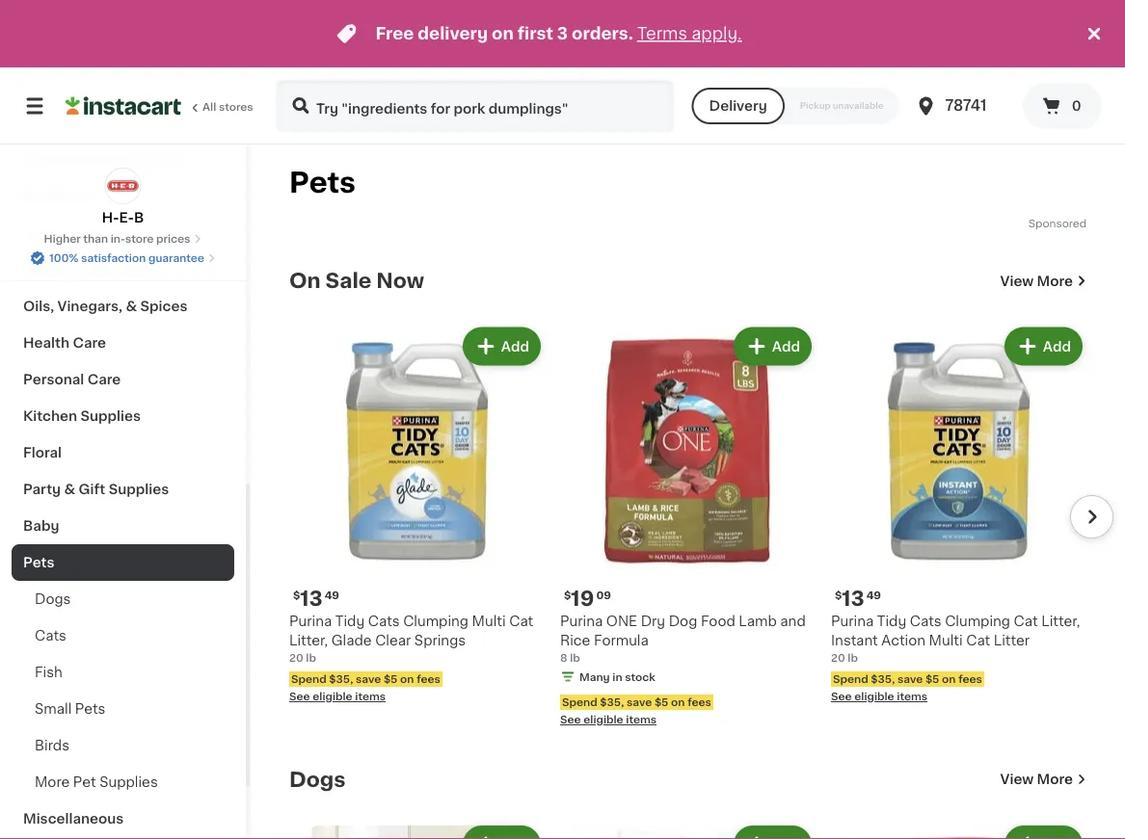 Task type: locate. For each thing, give the bounding box(es) containing it.
fees down purina tidy cats clumping cat litter, instant action multi cat litter 20 lb
[[959, 675, 982, 685]]

clumping for springs
[[403, 615, 469, 628]]

cats for multi
[[910, 615, 942, 628]]

1 tidy from the left
[[335, 615, 365, 628]]

1 horizontal spatial see
[[560, 715, 581, 726]]

1 horizontal spatial cats
[[368, 615, 400, 628]]

$ for purina tidy cats clumping multi cat litter, glade clear springs
[[293, 590, 300, 601]]

2 horizontal spatial fees
[[959, 675, 982, 685]]

1 view more link from the top
[[1001, 271, 1087, 291]]

canned goods & soups
[[23, 153, 189, 167]]

sale
[[326, 271, 372, 291]]

2 $ 13 49 from the left
[[835, 589, 881, 609]]

1 horizontal spatial items
[[626, 715, 657, 726]]

cats inside purina tidy cats clumping cat litter, instant action multi cat litter 20 lb
[[910, 615, 942, 628]]

$ for purina tidy cats clumping cat litter, instant action multi cat litter
[[835, 590, 842, 601]]

2 horizontal spatial cats
[[910, 615, 942, 628]]

lb inside purina tidy cats clumping cat litter, instant action multi cat litter 20 lb
[[848, 653, 858, 663]]

cats inside purina tidy cats clumping multi cat litter, glade clear springs 20 lb
[[368, 615, 400, 628]]

2 horizontal spatial spend
[[833, 675, 869, 685]]

2 20 from the left
[[831, 653, 845, 663]]

pets link
[[12, 545, 234, 582]]

eligible
[[313, 692, 353, 703], [855, 692, 895, 703], [584, 715, 624, 726]]

items down stock
[[626, 715, 657, 726]]

on for purina one dry dog food lamb and rice formula
[[671, 698, 685, 708]]

items down glade
[[355, 692, 386, 703]]

items down action
[[897, 692, 928, 703]]

cat
[[509, 615, 534, 628], [1014, 615, 1038, 628], [966, 634, 991, 648]]

essentials
[[74, 263, 145, 277]]

& up h-e-b logo on the top left
[[131, 153, 142, 167]]

1 purina from the left
[[289, 615, 332, 628]]

fees for springs
[[417, 675, 440, 685]]

0 horizontal spatial 13
[[300, 589, 323, 609]]

2 purina from the left
[[560, 615, 603, 628]]

care inside personal care link
[[87, 373, 121, 387]]

lb inside purina tidy cats clumping multi cat litter, glade clear springs 20 lb
[[306, 653, 316, 663]]

0 vertical spatial dogs
[[35, 593, 71, 607]]

0 horizontal spatial $ 13 49
[[293, 589, 339, 609]]

purina tidy cats clumping multi cat litter, glade clear springs 20 lb
[[289, 615, 534, 663]]

0
[[1072, 99, 1082, 113]]

small pets
[[35, 703, 105, 717]]

2 add from the left
[[772, 340, 800, 353]]

1 horizontal spatial spend $35, save $5 on fees see eligible items
[[560, 698, 711, 726]]

eligible inside product group
[[584, 715, 624, 726]]

save down glade
[[356, 675, 381, 685]]

spend $35, save $5 on fees see eligible items
[[289, 675, 440, 703], [831, 675, 982, 703], [560, 698, 711, 726]]

1 vertical spatial &
[[126, 300, 137, 313]]

2 lb from the left
[[570, 653, 580, 663]]

on inside product group
[[671, 698, 685, 708]]

1 horizontal spatial eligible
[[584, 715, 624, 726]]

2 horizontal spatial purina
[[831, 615, 874, 628]]

0 vertical spatial multi
[[472, 615, 506, 628]]

spend for litter,
[[291, 675, 327, 685]]

miscellaneous
[[23, 813, 124, 826]]

2 horizontal spatial spend $35, save $5 on fees see eligible items
[[831, 675, 982, 703]]

$35, down glade
[[329, 675, 353, 685]]

1 vertical spatial litter,
[[289, 634, 328, 648]]

more
[[1037, 274, 1073, 288], [1037, 773, 1073, 787], [35, 776, 70, 790]]

pets
[[289, 169, 356, 197], [23, 556, 54, 570], [75, 703, 105, 717]]

2 view from the top
[[1001, 773, 1034, 787]]

1 vertical spatial view more link
[[1001, 771, 1087, 790]]

supplies down birds link
[[99, 776, 158, 790]]

2 horizontal spatial $35,
[[871, 675, 895, 685]]

eligible for litter,
[[313, 692, 353, 703]]

purina inside the purina one dry dog food lamb and rice formula 8 lb
[[560, 615, 603, 628]]

3 add from the left
[[1043, 340, 1071, 353]]

1 horizontal spatial tidy
[[877, 615, 907, 628]]

2 horizontal spatial save
[[898, 675, 923, 685]]

health
[[23, 337, 69, 350]]

product group containing 19
[[560, 324, 816, 728]]

spend
[[291, 675, 327, 685], [833, 675, 869, 685], [562, 698, 598, 708]]

0 horizontal spatial $
[[293, 590, 300, 601]]

20 inside purina tidy cats clumping multi cat litter, glade clear springs 20 lb
[[289, 653, 303, 663]]

20 inside purina tidy cats clumping cat litter, instant action multi cat litter 20 lb
[[831, 653, 845, 663]]

care
[[73, 337, 106, 350], [87, 373, 121, 387]]

1 horizontal spatial litter,
[[1042, 615, 1081, 628]]

on down purina tidy cats clumping multi cat litter, glade clear springs 20 lb
[[400, 675, 414, 685]]

save
[[356, 675, 381, 685], [898, 675, 923, 685], [627, 698, 652, 708]]

lamb
[[739, 615, 777, 628]]

purina inside purina tidy cats clumping multi cat litter, glade clear springs 20 lb
[[289, 615, 332, 628]]

spend $35, save $5 on fees see eligible items down stock
[[560, 698, 711, 726]]

1 horizontal spatial purina
[[560, 615, 603, 628]]

gift
[[79, 483, 105, 497]]

on sale now
[[289, 271, 424, 291]]

0 horizontal spatial 20
[[289, 653, 303, 663]]

0 horizontal spatial save
[[356, 675, 381, 685]]

view more link for dogs
[[1001, 771, 1087, 790]]

13 for purina tidy cats clumping multi cat litter, glade clear springs
[[300, 589, 323, 609]]

satisfaction
[[81, 253, 146, 264]]

0 vertical spatial pets
[[289, 169, 356, 197]]

3 purina from the left
[[831, 615, 874, 628]]

1 horizontal spatial dogs
[[289, 770, 346, 790]]

items
[[355, 692, 386, 703], [897, 692, 928, 703], [626, 715, 657, 726]]

0 vertical spatial view more
[[1001, 274, 1073, 288]]

personal care
[[23, 373, 121, 387]]

purina for action
[[831, 615, 874, 628]]

spend inside product group
[[562, 698, 598, 708]]

spend $35, save $5 on fees see eligible items for glade
[[289, 675, 440, 703]]

0 horizontal spatial spend
[[291, 675, 327, 685]]

spend $35, save $5 on fees see eligible items down action
[[831, 675, 982, 703]]

litter, inside purina tidy cats clumping multi cat litter, glade clear springs 20 lb
[[289, 634, 328, 648]]

0 horizontal spatial pets
[[23, 556, 54, 570]]

2 horizontal spatial lb
[[848, 653, 858, 663]]

care up the kitchen supplies link
[[87, 373, 121, 387]]

0 horizontal spatial purina
[[289, 615, 332, 628]]

$
[[293, 590, 300, 601], [564, 590, 571, 601], [835, 590, 842, 601]]

view more
[[1001, 274, 1073, 288], [1001, 773, 1073, 787]]

clumping inside purina tidy cats clumping multi cat litter, glade clear springs 20 lb
[[403, 615, 469, 628]]

on left first
[[492, 26, 514, 42]]

$5 down stock
[[655, 698, 669, 708]]

clumping inside purina tidy cats clumping cat litter, instant action multi cat litter 20 lb
[[945, 615, 1011, 628]]

$35, down many in stock
[[600, 698, 624, 708]]

2 view more link from the top
[[1001, 771, 1087, 790]]

household link
[[12, 215, 234, 252]]

floral
[[23, 447, 62, 460]]

$ 13 49 up instant
[[835, 589, 881, 609]]

2 horizontal spatial items
[[897, 692, 928, 703]]

on down the purina one dry dog food lamb and rice formula 8 lb
[[671, 698, 685, 708]]

cats up fish
[[35, 630, 66, 643]]

0 horizontal spatial $5
[[384, 675, 398, 685]]

1 add from the left
[[501, 340, 529, 353]]

1 horizontal spatial $35,
[[600, 698, 624, 708]]

service type group
[[692, 88, 899, 124]]

0 horizontal spatial multi
[[472, 615, 506, 628]]

supplies down personal care link
[[80, 410, 141, 423]]

1 horizontal spatial $5
[[655, 698, 669, 708]]

1 horizontal spatial pets
[[75, 703, 105, 717]]

care inside health care 'link'
[[73, 337, 106, 350]]

spend $35, save $5 on fees see eligible items down glade
[[289, 675, 440, 703]]

tidy up glade
[[335, 615, 365, 628]]

item carousel region
[[289, 316, 1114, 738]]

save for action
[[898, 675, 923, 685]]

2 49 from the left
[[867, 590, 881, 601]]

0 horizontal spatial tidy
[[335, 615, 365, 628]]

clumping up litter
[[945, 615, 1011, 628]]

1 horizontal spatial 20
[[831, 653, 845, 663]]

1 lb from the left
[[306, 653, 316, 663]]

0 horizontal spatial dogs
[[35, 593, 71, 607]]

0 horizontal spatial $35,
[[329, 675, 353, 685]]

apply.
[[692, 26, 742, 42]]

49 up instant
[[867, 590, 881, 601]]

1 vertical spatial dogs link
[[289, 769, 346, 792]]

$ inside $ 19 09
[[564, 590, 571, 601]]

care down vinegars,
[[73, 337, 106, 350]]

3
[[557, 26, 568, 42]]

1 49 from the left
[[325, 590, 339, 601]]

eligible down glade
[[313, 692, 353, 703]]

oils,
[[23, 300, 54, 313]]

0 vertical spatial litter,
[[1042, 615, 1081, 628]]

purina inside purina tidy cats clumping cat litter, instant action multi cat litter 20 lb
[[831, 615, 874, 628]]

tidy inside purina tidy cats clumping multi cat litter, glade clear springs 20 lb
[[335, 615, 365, 628]]

than
[[83, 234, 108, 244]]

1 clumping from the left
[[403, 615, 469, 628]]

0 horizontal spatial items
[[355, 692, 386, 703]]

49 up glade
[[325, 590, 339, 601]]

items for action
[[897, 692, 928, 703]]

0 horizontal spatial cat
[[509, 615, 534, 628]]

2 horizontal spatial $
[[835, 590, 842, 601]]

cats up clear
[[368, 615, 400, 628]]

2 horizontal spatial see
[[831, 692, 852, 703]]

on sale now link
[[289, 270, 424, 293]]

litter,
[[1042, 615, 1081, 628], [289, 634, 328, 648]]

pets inside small pets link
[[75, 703, 105, 717]]

eligible down many
[[584, 715, 624, 726]]

2 horizontal spatial add
[[1043, 340, 1071, 353]]

and
[[780, 615, 806, 628]]

0 horizontal spatial lb
[[306, 653, 316, 663]]

all stores link
[[66, 79, 255, 133]]

2 horizontal spatial add button
[[1007, 329, 1081, 364]]

1 add button from the left
[[465, 329, 539, 364]]

eligible down instant
[[855, 692, 895, 703]]

0 vertical spatial dogs link
[[12, 582, 234, 618]]

0 vertical spatial supplies
[[80, 410, 141, 423]]

$35, down action
[[871, 675, 895, 685]]

2 tidy from the left
[[877, 615, 907, 628]]

$5 down clear
[[384, 675, 398, 685]]

2 13 from the left
[[842, 589, 865, 609]]

instacart logo image
[[66, 95, 181, 118]]

e-
[[119, 211, 134, 225]]

0 horizontal spatial clumping
[[403, 615, 469, 628]]

3 lb from the left
[[848, 653, 858, 663]]

0 horizontal spatial litter,
[[289, 634, 328, 648]]

0 horizontal spatial add button
[[465, 329, 539, 364]]

0 horizontal spatial fees
[[417, 675, 440, 685]]

1 vertical spatial view more
[[1001, 773, 1073, 787]]

$35, for glade
[[329, 675, 353, 685]]

save down action
[[898, 675, 923, 685]]

2 clumping from the left
[[945, 615, 1011, 628]]

supplies
[[80, 410, 141, 423], [109, 483, 169, 497], [99, 776, 158, 790]]

fees down springs in the bottom left of the page
[[417, 675, 440, 685]]

purina up glade
[[289, 615, 332, 628]]

2 horizontal spatial $5
[[926, 675, 940, 685]]

product group
[[289, 324, 545, 705], [560, 324, 816, 728], [831, 324, 1087, 705], [289, 823, 545, 840], [560, 823, 816, 840], [831, 823, 1087, 840]]

1 $ from the left
[[293, 590, 300, 601]]

0 vertical spatial view
[[1001, 274, 1034, 288]]

purina
[[289, 615, 332, 628], [560, 615, 603, 628], [831, 615, 874, 628]]

see
[[289, 692, 310, 703], [831, 692, 852, 703], [560, 715, 581, 726]]

many in stock
[[580, 672, 656, 683]]

2 vertical spatial pets
[[75, 703, 105, 717]]

add button
[[465, 329, 539, 364], [736, 329, 810, 364], [1007, 329, 1081, 364]]

0 horizontal spatial add
[[501, 340, 529, 353]]

party
[[23, 483, 61, 497]]

cats up action
[[910, 615, 942, 628]]

fees
[[417, 675, 440, 685], [959, 675, 982, 685], [688, 698, 711, 708]]

0 horizontal spatial eligible
[[313, 692, 353, 703]]

2 view more from the top
[[1001, 773, 1073, 787]]

on down purina tidy cats clumping cat litter, instant action multi cat litter 20 lb
[[942, 675, 956, 685]]

2 $ from the left
[[564, 590, 571, 601]]

0 horizontal spatial dogs link
[[12, 582, 234, 618]]

1 horizontal spatial $ 13 49
[[835, 589, 881, 609]]

1 horizontal spatial add
[[772, 340, 800, 353]]

clumping up springs in the bottom left of the page
[[403, 615, 469, 628]]

0 vertical spatial care
[[73, 337, 106, 350]]

many
[[580, 672, 610, 683]]

0 horizontal spatial see
[[289, 692, 310, 703]]

0 vertical spatial view more link
[[1001, 271, 1087, 291]]

2 horizontal spatial eligible
[[855, 692, 895, 703]]

2 horizontal spatial cat
[[1014, 615, 1038, 628]]

1 horizontal spatial spend
[[562, 698, 598, 708]]

& left spices at left
[[126, 300, 137, 313]]

supplies down floral link
[[109, 483, 169, 497]]

spend $35, save $5 on fees see eligible items for action
[[831, 675, 982, 703]]

fees down the purina one dry dog food lamb and rice formula 8 lb
[[688, 698, 711, 708]]

None search field
[[276, 79, 675, 133]]

lb inside the purina one dry dog food lamb and rice formula 8 lb
[[570, 653, 580, 663]]

$35, for action
[[871, 675, 895, 685]]

$35,
[[329, 675, 353, 685], [871, 675, 895, 685], [600, 698, 624, 708]]

1 vertical spatial view
[[1001, 773, 1034, 787]]

view more link
[[1001, 271, 1087, 291], [1001, 771, 1087, 790]]

h-e-b logo image
[[105, 168, 141, 204]]

miscellaneous link
[[12, 801, 234, 838]]

1 horizontal spatial lb
[[570, 653, 580, 663]]

1 horizontal spatial multi
[[929, 634, 963, 648]]

1 vertical spatial multi
[[929, 634, 963, 648]]

0 horizontal spatial spend $35, save $5 on fees see eligible items
[[289, 675, 440, 703]]

1 horizontal spatial clumping
[[945, 615, 1011, 628]]

household
[[23, 227, 99, 240]]

1 20 from the left
[[289, 653, 303, 663]]

pet
[[73, 776, 96, 790]]

cats for clear
[[368, 615, 400, 628]]

1 horizontal spatial add button
[[736, 329, 810, 364]]

see for litter,
[[289, 692, 310, 703]]

$5
[[384, 675, 398, 685], [926, 675, 940, 685], [655, 698, 669, 708]]

add for glade
[[501, 340, 529, 353]]

instant
[[831, 634, 878, 648]]

goods
[[81, 153, 127, 167]]

1 $ 13 49 from the left
[[293, 589, 339, 609]]

1 view more from the top
[[1001, 274, 1073, 288]]

see inside product group
[[560, 715, 581, 726]]

3 $ from the left
[[835, 590, 842, 601]]

1 vertical spatial care
[[87, 373, 121, 387]]

1 horizontal spatial fees
[[688, 698, 711, 708]]

78741 button
[[915, 79, 1030, 133]]

&
[[131, 153, 142, 167], [126, 300, 137, 313], [64, 483, 75, 497]]

baby link
[[12, 508, 234, 545]]

prices
[[156, 234, 190, 244]]

$ 13 49 up glade
[[293, 589, 339, 609]]

terms apply. link
[[637, 26, 742, 42]]

0 vertical spatial &
[[131, 153, 142, 167]]

1 horizontal spatial cat
[[966, 634, 991, 648]]

clear
[[375, 634, 411, 648]]

view
[[1001, 274, 1034, 288], [1001, 773, 1034, 787]]

1 horizontal spatial 13
[[842, 589, 865, 609]]

add for action
[[1043, 340, 1071, 353]]

see for instant
[[831, 692, 852, 703]]

1 vertical spatial pets
[[23, 556, 54, 570]]

0 horizontal spatial 49
[[325, 590, 339, 601]]

& left gift
[[64, 483, 75, 497]]

tidy inside purina tidy cats clumping cat litter, instant action multi cat litter 20 lb
[[877, 615, 907, 628]]

cat inside purina tidy cats clumping multi cat litter, glade clear springs 20 lb
[[509, 615, 534, 628]]

stores
[[219, 102, 253, 112]]

canned goods & soups link
[[12, 142, 234, 178]]

save down stock
[[627, 698, 652, 708]]

1 view from the top
[[1001, 274, 1034, 288]]

purina up instant
[[831, 615, 874, 628]]

purina one dry dog food lamb and rice formula 8 lb
[[560, 615, 806, 663]]

$5 down purina tidy cats clumping cat litter, instant action multi cat litter 20 lb
[[926, 675, 940, 685]]

1 horizontal spatial 49
[[867, 590, 881, 601]]

3 add button from the left
[[1007, 329, 1081, 364]]

terms
[[637, 26, 688, 42]]

tidy up action
[[877, 615, 907, 628]]

more for dogs
[[1037, 773, 1073, 787]]

glade
[[332, 634, 372, 648]]

purina up rice
[[560, 615, 603, 628]]

1 13 from the left
[[300, 589, 323, 609]]

1 horizontal spatial $
[[564, 590, 571, 601]]



Task type: describe. For each thing, give the bounding box(es) containing it.
add button for action
[[1007, 329, 1081, 364]]

delivery
[[709, 99, 767, 113]]

view more link for on sale now
[[1001, 271, 1087, 291]]

$ 13 49 for purina tidy cats clumping cat litter, instant action multi cat litter
[[835, 589, 881, 609]]

2 vertical spatial supplies
[[99, 776, 158, 790]]

on inside limited time offer region
[[492, 26, 514, 42]]

on for purina tidy cats clumping cat litter, instant action multi cat litter
[[942, 675, 956, 685]]

baking essentials link
[[12, 252, 234, 288]]

first
[[518, 26, 553, 42]]

health care link
[[12, 325, 234, 362]]

view for dogs
[[1001, 773, 1034, 787]]

kitchen
[[23, 410, 77, 423]]

free delivery on first 3 orders. terms apply.
[[376, 26, 742, 42]]

birds link
[[12, 728, 234, 765]]

purina for glade
[[289, 615, 332, 628]]

springs
[[415, 634, 466, 648]]

h-e-b
[[102, 211, 144, 225]]

& for goods
[[131, 153, 142, 167]]

2 add button from the left
[[736, 329, 810, 364]]

soups
[[145, 153, 189, 167]]

fish
[[35, 666, 62, 680]]

care for health care
[[73, 337, 106, 350]]

78741
[[946, 99, 987, 113]]

now
[[376, 271, 424, 291]]

personal
[[23, 373, 84, 387]]

kitchen supplies link
[[12, 398, 234, 435]]

items for glade
[[355, 692, 386, 703]]

floral link
[[12, 435, 234, 472]]

formula
[[594, 634, 649, 648]]

spo
[[1029, 218, 1050, 229]]

$5 for multi
[[926, 675, 940, 685]]

party & gift supplies
[[23, 483, 169, 497]]

litter
[[994, 634, 1030, 648]]

eligible for instant
[[855, 692, 895, 703]]

pets inside 'pets' link
[[23, 556, 54, 570]]

multi inside purina tidy cats clumping multi cat litter, glade clear springs 20 lb
[[472, 615, 506, 628]]

on for purina tidy cats clumping multi cat litter, glade clear springs
[[400, 675, 414, 685]]

& for vinegars,
[[126, 300, 137, 313]]

1 horizontal spatial dogs link
[[289, 769, 346, 792]]

09
[[596, 590, 611, 601]]

all stores
[[203, 102, 253, 112]]

$5 for clear
[[384, 675, 398, 685]]

spend for instant
[[833, 675, 869, 685]]

higher than in-store prices link
[[44, 231, 202, 247]]

purina for rice
[[560, 615, 603, 628]]

spices
[[140, 300, 188, 313]]

one
[[606, 615, 638, 628]]

more pet supplies
[[35, 776, 158, 790]]

more for on sale now
[[1037, 274, 1073, 288]]

19
[[571, 589, 594, 609]]

baking
[[23, 263, 71, 277]]

100% satisfaction guarantee
[[49, 253, 204, 264]]

tidy for glade
[[335, 615, 365, 628]]

higher
[[44, 234, 81, 244]]

canned
[[23, 153, 78, 167]]

orders.
[[572, 26, 633, 42]]

oils, vinegars, & spices
[[23, 300, 188, 313]]

1 vertical spatial dogs
[[289, 770, 346, 790]]

stock
[[625, 672, 656, 683]]

baking essentials
[[23, 263, 145, 277]]

multi inside purina tidy cats clumping cat litter, instant action multi cat litter 20 lb
[[929, 634, 963, 648]]

dry
[[641, 615, 666, 628]]

store
[[125, 234, 154, 244]]

1 vertical spatial supplies
[[109, 483, 169, 497]]

more pet supplies link
[[12, 765, 234, 801]]

0 button
[[1023, 83, 1102, 129]]

care for personal care
[[87, 373, 121, 387]]

action
[[882, 634, 926, 648]]

all
[[203, 102, 216, 112]]

on
[[289, 271, 321, 291]]

8
[[560, 653, 568, 663]]

13 for purina tidy cats clumping cat litter, instant action multi cat litter
[[842, 589, 865, 609]]

$ for purina one dry dog food lamb and rice formula
[[564, 590, 571, 601]]

$ 19 09
[[564, 589, 611, 609]]

delivery button
[[692, 88, 785, 124]]

0 horizontal spatial cats
[[35, 630, 66, 643]]

breakfast
[[23, 190, 90, 203]]

free
[[376, 26, 414, 42]]

in
[[613, 672, 623, 683]]

small
[[35, 703, 72, 717]]

litter, inside purina tidy cats clumping cat litter, instant action multi cat litter 20 lb
[[1042, 615, 1081, 628]]

cats link
[[12, 618, 234, 655]]

fees for cat
[[959, 675, 982, 685]]

dog
[[669, 615, 698, 628]]

h-
[[102, 211, 119, 225]]

2 horizontal spatial pets
[[289, 169, 356, 197]]

100% satisfaction guarantee button
[[30, 247, 216, 266]]

save for glade
[[356, 675, 381, 685]]

health care
[[23, 337, 106, 350]]

birds
[[35, 740, 69, 753]]

view more for dogs
[[1001, 773, 1073, 787]]

Search field
[[278, 81, 673, 131]]

oils, vinegars, & spices link
[[12, 288, 234, 325]]

b
[[134, 211, 144, 225]]

49 for instant
[[867, 590, 881, 601]]

2 vertical spatial &
[[64, 483, 75, 497]]

add button for glade
[[465, 329, 539, 364]]

baby
[[23, 520, 59, 533]]

delivery
[[418, 26, 488, 42]]

$5 inside product group
[[655, 698, 669, 708]]

49 for litter,
[[325, 590, 339, 601]]

100%
[[49, 253, 79, 264]]

limited time offer region
[[0, 0, 1083, 68]]

1 horizontal spatial save
[[627, 698, 652, 708]]

kitchen supplies
[[23, 410, 141, 423]]

view more for on sale now
[[1001, 274, 1073, 288]]

clumping for cat
[[945, 615, 1011, 628]]

vinegars,
[[57, 300, 123, 313]]

nsored
[[1050, 218, 1087, 229]]

tidy for action
[[877, 615, 907, 628]]

small pets link
[[12, 691, 234, 728]]

guarantee
[[148, 253, 204, 264]]

party & gift supplies link
[[12, 472, 234, 508]]

rice
[[560, 634, 591, 648]]

view for on sale now
[[1001, 274, 1034, 288]]

fish link
[[12, 655, 234, 691]]

$ 13 49 for purina tidy cats clumping multi cat litter, glade clear springs
[[293, 589, 339, 609]]

personal care link
[[12, 362, 234, 398]]

purina tidy cats clumping cat litter, instant action multi cat litter 20 lb
[[831, 615, 1081, 663]]



Task type: vqa. For each thing, say whether or not it's contained in the screenshot.
beverages link
no



